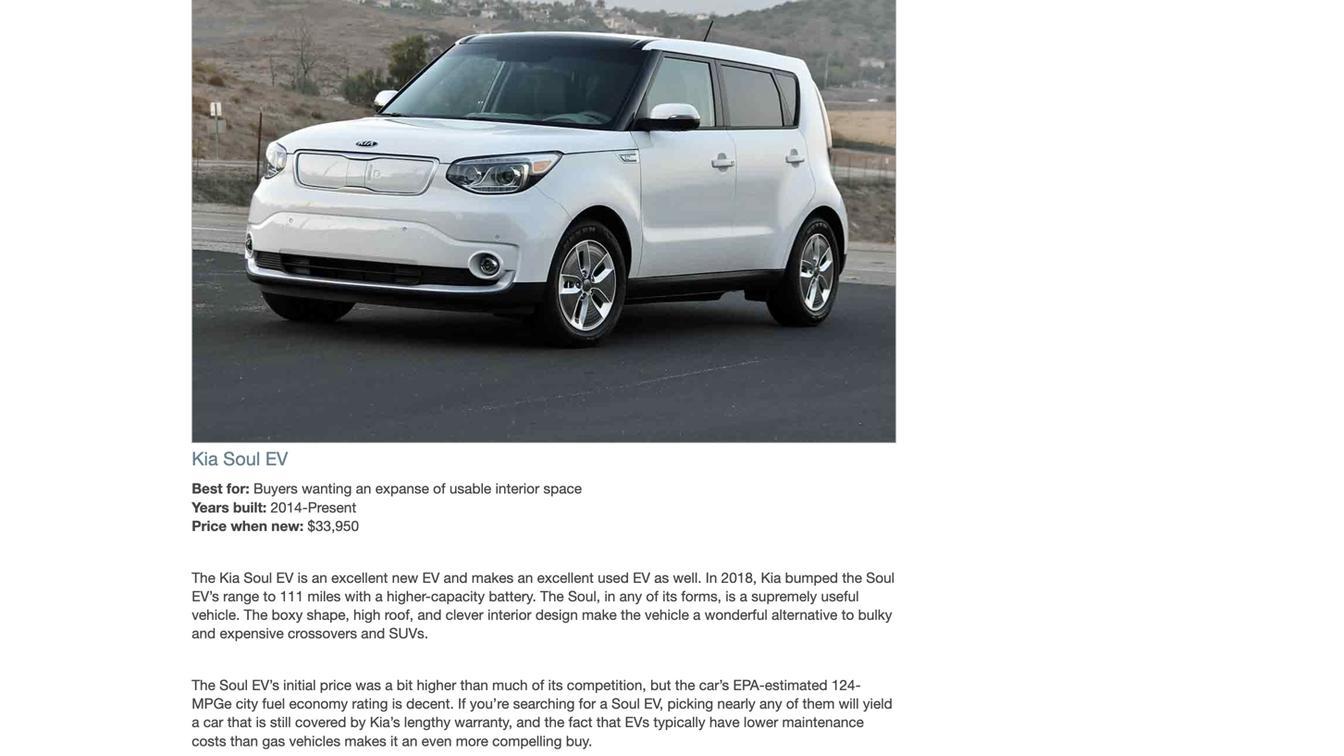 Task type: vqa. For each thing, say whether or not it's contained in the screenshot.
The If
yes



Task type: describe. For each thing, give the bounding box(es) containing it.
2 excellent from the left
[[537, 570, 594, 586]]

costs
[[192, 733, 226, 749]]

car
[[203, 714, 223, 731]]

high
[[354, 607, 381, 623]]

price
[[320, 677, 352, 694]]

still
[[270, 714, 291, 731]]

a right 'with'
[[375, 588, 383, 605]]

the kia soul ev is an excellent new ev and makes an excellent used ev as well. in 2018, kia bumped the soul ev's range to 111 miles with a higher-capacity battery. the soul, in any of its forms, is a supremely useful vehicle. the boxy shape, high roof, and clever interior design make the vehicle a wonderful alternative to bulky and expensive crossovers and suvs.
[[192, 570, 895, 642]]

buy.
[[566, 733, 592, 749]]

ev left as
[[633, 570, 650, 586]]

for:
[[227, 480, 250, 497]]

vehicles
[[289, 733, 341, 749]]

an inside the soul ev's initial price was a bit higher than much of its competition, but the car's epa-estimated 124- mpge city fuel economy rating is decent. if you're searching for a soul ev, picking nearly any of them will yield a car that is still covered by kia's lengthy warranty, and the fact that evs typically have lower maintenance costs than gas vehicles makes it an even more compelling buy.
[[402, 733, 418, 749]]

typically
[[654, 714, 706, 731]]

soul up range
[[244, 570, 272, 586]]

the up "design"
[[540, 588, 564, 605]]

soul,
[[568, 588, 601, 605]]

soul up bulky
[[866, 570, 895, 586]]

you're
[[470, 696, 509, 712]]

a down forms,
[[693, 607, 701, 623]]

makes inside "the kia soul ev is an excellent new ev and makes an excellent used ev as well. in 2018, kia bumped the soul ev's range to 111 miles with a higher-capacity battery. the soul, in any of its forms, is a supremely useful vehicle. the boxy shape, high roof, and clever interior design make the vehicle a wonderful alternative to bulky and expensive crossovers and suvs."
[[472, 570, 514, 586]]

well.
[[673, 570, 702, 586]]

car's
[[699, 677, 729, 694]]

ev up buyers
[[265, 448, 288, 470]]

it
[[390, 733, 398, 749]]

expanse
[[375, 480, 429, 497]]

an inside best for: buyers wanting an expanse of usable interior space years built: 2014-present price when new: $33,950
[[356, 480, 371, 497]]

bumped
[[785, 570, 838, 586]]

an up the battery.
[[518, 570, 533, 586]]

of up searching
[[532, 677, 544, 694]]

initial
[[283, 677, 316, 694]]

vehicle
[[645, 607, 689, 623]]

even
[[422, 733, 452, 749]]

capacity
[[431, 588, 485, 605]]

ev up 111
[[276, 570, 294, 586]]

clever
[[446, 607, 484, 623]]

vehicle.
[[192, 607, 240, 623]]

soul up evs
[[612, 696, 640, 712]]

interior inside best for: buyers wanting an expanse of usable interior space years built: 2014-present price when new: $33,950
[[496, 480, 540, 497]]

was
[[356, 677, 381, 694]]

gas
[[262, 733, 285, 749]]

and down vehicle.
[[192, 625, 216, 642]]

much
[[492, 677, 528, 694]]

1 vertical spatial than
[[230, 733, 258, 749]]

higher-
[[387, 588, 431, 605]]

is up 'wonderful'
[[726, 588, 736, 605]]

the down searching
[[545, 714, 565, 731]]

best
[[192, 480, 223, 497]]

is up 111
[[298, 570, 308, 586]]

ev's inside "the kia soul ev is an excellent new ev and makes an excellent used ev as well. in 2018, kia bumped the soul ev's range to 111 miles with a higher-capacity battery. the soul, in any of its forms, is a supremely useful vehicle. the boxy shape, high roof, and clever interior design make the vehicle a wonderful alternative to bulky and expensive crossovers and suvs."
[[192, 588, 219, 605]]

ev's inside the soul ev's initial price was a bit higher than much of its competition, but the car's epa-estimated 124- mpge city fuel economy rating is decent. if you're searching for a soul ev, picking nearly any of them will yield a car that is still covered by kia's lengthy warranty, and the fact that evs typically have lower maintenance costs than gas vehicles makes it an even more compelling buy.
[[252, 677, 279, 694]]

but
[[650, 677, 671, 694]]

2014-
[[271, 499, 308, 516]]

for
[[579, 696, 596, 712]]

1 horizontal spatial than
[[460, 677, 488, 694]]

miles
[[308, 588, 341, 605]]

maintenance
[[782, 714, 864, 731]]

is left "still"
[[256, 714, 266, 731]]

epa-
[[733, 677, 765, 694]]

boxy
[[272, 607, 303, 623]]

of down estimated
[[786, 696, 799, 712]]

124-
[[832, 677, 861, 694]]

ev right new
[[422, 570, 440, 586]]

a down 2018,
[[740, 588, 748, 605]]

2019 kia soul ev test drive review summaryimage image
[[192, 0, 897, 443]]

years
[[192, 499, 229, 516]]

wonderful
[[705, 607, 768, 623]]

in
[[706, 570, 717, 586]]

2018,
[[721, 570, 757, 586]]

decent.
[[406, 696, 454, 712]]

compelling
[[492, 733, 562, 749]]

economy
[[289, 696, 348, 712]]

a left bit
[[385, 677, 393, 694]]

as
[[654, 570, 669, 586]]

fuel
[[262, 696, 285, 712]]

with
[[345, 588, 371, 605]]

111
[[280, 588, 304, 605]]

soul up 'for:'
[[223, 448, 260, 470]]

if
[[458, 696, 466, 712]]

any for nearly
[[760, 696, 782, 712]]

crossovers
[[288, 625, 357, 642]]

searching
[[513, 696, 575, 712]]

higher
[[417, 677, 456, 694]]

nearly
[[718, 696, 756, 712]]

roof,
[[385, 607, 414, 623]]

useful
[[821, 588, 859, 605]]

1 vertical spatial to
[[842, 607, 854, 623]]

present
[[308, 499, 356, 516]]

more
[[456, 733, 488, 749]]

covered
[[295, 714, 346, 731]]

supremely
[[752, 588, 817, 605]]

space
[[544, 480, 582, 497]]

new:
[[271, 517, 304, 534]]

$33,950
[[308, 518, 359, 534]]

fact
[[569, 714, 593, 731]]

the soul ev's initial price was a bit higher than much of its competition, but the car's epa-estimated 124- mpge city fuel economy rating is decent. if you're searching for a soul ev, picking nearly any of them will yield a car that is still covered by kia's lengthy warranty, and the fact that evs typically have lower maintenance costs than gas vehicles makes it an even more compelling buy.
[[192, 677, 893, 749]]



Task type: locate. For each thing, give the bounding box(es) containing it.
than left gas
[[230, 733, 258, 749]]

interior down the battery.
[[488, 607, 532, 623]]

and down "high"
[[361, 625, 385, 642]]

shape,
[[307, 607, 350, 623]]

usable
[[450, 480, 492, 497]]

0 vertical spatial interior
[[496, 480, 540, 497]]

any right in
[[620, 588, 642, 605]]

soul up city
[[219, 677, 248, 694]]

ev
[[265, 448, 288, 470], [276, 570, 294, 586], [422, 570, 440, 586], [633, 570, 650, 586]]

any inside "the kia soul ev is an excellent new ev and makes an excellent used ev as well. in 2018, kia bumped the soul ev's range to 111 miles with a higher-capacity battery. the soul, in any of its forms, is a supremely useful vehicle. the boxy shape, high roof, and clever interior design make the vehicle a wonderful alternative to bulky and expensive crossovers and suvs."
[[620, 588, 642, 605]]

1 that from the left
[[227, 714, 252, 731]]

0 horizontal spatial excellent
[[331, 570, 388, 586]]

best for: buyers wanting an expanse of usable interior space years built: 2014-present price when new: $33,950
[[192, 480, 582, 534]]

kia soul ev
[[192, 448, 288, 470]]

0 horizontal spatial ev's
[[192, 588, 219, 605]]

makes
[[472, 570, 514, 586], [345, 733, 387, 749]]

0 horizontal spatial than
[[230, 733, 258, 749]]

0 vertical spatial its
[[663, 588, 677, 605]]

0 horizontal spatial that
[[227, 714, 252, 731]]

1 horizontal spatial ev's
[[252, 677, 279, 694]]

any
[[620, 588, 642, 605], [760, 696, 782, 712]]

the up vehicle.
[[192, 570, 215, 586]]

and up capacity
[[444, 570, 468, 586]]

of left usable
[[433, 480, 446, 497]]

1 vertical spatial any
[[760, 696, 782, 712]]

an up present
[[356, 480, 371, 497]]

lower
[[744, 714, 778, 731]]

its up searching
[[548, 677, 563, 694]]

when
[[231, 517, 267, 534]]

the inside the soul ev's initial price was a bit higher than much of its competition, but the car's epa-estimated 124- mpge city fuel economy rating is decent. if you're searching for a soul ev, picking nearly any of them will yield a car that is still covered by kia's lengthy warranty, and the fact that evs typically have lower maintenance costs than gas vehicles makes it an even more compelling buy.
[[192, 677, 215, 694]]

an right it
[[402, 733, 418, 749]]

0 horizontal spatial its
[[548, 677, 563, 694]]

lengthy
[[404, 714, 451, 731]]

design
[[536, 607, 578, 623]]

1 horizontal spatial to
[[842, 607, 854, 623]]

than up if
[[460, 677, 488, 694]]

mpge
[[192, 696, 232, 712]]

ev's up vehicle.
[[192, 588, 219, 605]]

its up vehicle
[[663, 588, 677, 605]]

that down city
[[227, 714, 252, 731]]

1 horizontal spatial kia
[[219, 570, 240, 586]]

city
[[236, 696, 258, 712]]

competition,
[[567, 677, 647, 694]]

that right fact
[[597, 714, 621, 731]]

the
[[842, 570, 862, 586], [621, 607, 641, 623], [675, 677, 695, 694], [545, 714, 565, 731]]

1 vertical spatial interior
[[488, 607, 532, 623]]

of
[[433, 480, 446, 497], [646, 588, 659, 605], [532, 677, 544, 694], [786, 696, 799, 712]]

2 that from the left
[[597, 714, 621, 731]]

the up picking at bottom right
[[675, 677, 695, 694]]

picking
[[668, 696, 714, 712]]

a right for
[[600, 696, 608, 712]]

have
[[710, 714, 740, 731]]

0 horizontal spatial to
[[263, 588, 276, 605]]

estimated
[[765, 677, 828, 694]]

excellent up soul,
[[537, 570, 594, 586]]

excellent up 'with'
[[331, 570, 388, 586]]

makes down by
[[345, 733, 387, 749]]

the up mpge
[[192, 677, 215, 694]]

a left 'car' at left
[[192, 714, 199, 731]]

any inside the soul ev's initial price was a bit higher than much of its competition, but the car's epa-estimated 124- mpge city fuel economy rating is decent. if you're searching for a soul ev, picking nearly any of them will yield a car that is still covered by kia's lengthy warranty, and the fact that evs typically have lower maintenance costs than gas vehicles makes it an even more compelling buy.
[[760, 696, 782, 712]]

interior left the space
[[496, 480, 540, 497]]

1 excellent from the left
[[331, 570, 388, 586]]

new
[[392, 570, 418, 586]]

a
[[375, 588, 383, 605], [740, 588, 748, 605], [693, 607, 701, 623], [385, 677, 393, 694], [600, 696, 608, 712], [192, 714, 199, 731]]

and inside the soul ev's initial price was a bit higher than much of its competition, but the car's epa-estimated 124- mpge city fuel economy rating is decent. if you're searching for a soul ev, picking nearly any of them will yield a car that is still covered by kia's lengthy warranty, and the fact that evs typically have lower maintenance costs than gas vehicles makes it an even more compelling buy.
[[517, 714, 541, 731]]

ev,
[[644, 696, 664, 712]]

0 vertical spatial ev's
[[192, 588, 219, 605]]

is down bit
[[392, 696, 402, 712]]

0 vertical spatial makes
[[472, 570, 514, 586]]

and up compelling
[[517, 714, 541, 731]]

forms,
[[681, 588, 722, 605]]

kia's
[[370, 714, 400, 731]]

warranty,
[[455, 714, 513, 731]]

in
[[605, 588, 616, 605]]

1 vertical spatial ev's
[[252, 677, 279, 694]]

used
[[598, 570, 629, 586]]

0 horizontal spatial makes
[[345, 733, 387, 749]]

0 horizontal spatial kia
[[192, 448, 218, 470]]

rating
[[352, 696, 388, 712]]

0 vertical spatial to
[[263, 588, 276, 605]]

alternative
[[772, 607, 838, 623]]

its inside "the kia soul ev is an excellent new ev and makes an excellent used ev as well. in 2018, kia bumped the soul ev's range to 111 miles with a higher-capacity battery. the soul, in any of its forms, is a supremely useful vehicle. the boxy shape, high roof, and clever interior design make the vehicle a wonderful alternative to bulky and expensive crossovers and suvs."
[[663, 588, 677, 605]]

the
[[192, 570, 215, 586], [540, 588, 564, 605], [244, 607, 268, 623], [192, 677, 215, 694]]

to left 111
[[263, 588, 276, 605]]

its
[[663, 588, 677, 605], [548, 677, 563, 694]]

buyers
[[253, 480, 298, 497]]

makes up the battery.
[[472, 570, 514, 586]]

to down useful
[[842, 607, 854, 623]]

any for in
[[620, 588, 642, 605]]

bit
[[397, 677, 413, 694]]

ev's
[[192, 588, 219, 605], [252, 677, 279, 694]]

any up lower
[[760, 696, 782, 712]]

suvs.
[[389, 625, 428, 642]]

by
[[350, 714, 366, 731]]

range
[[223, 588, 259, 605]]

the up useful
[[842, 570, 862, 586]]

bulky
[[858, 607, 892, 623]]

kia up range
[[219, 570, 240, 586]]

kia up best
[[192, 448, 218, 470]]

the right make
[[621, 607, 641, 623]]

wanting
[[302, 480, 352, 497]]

its inside the soul ev's initial price was a bit higher than much of its competition, but the car's epa-estimated 124- mpge city fuel economy rating is decent. if you're searching for a soul ev, picking nearly any of them will yield a car that is still covered by kia's lengthy warranty, and the fact that evs typically have lower maintenance costs than gas vehicles makes it an even more compelling buy.
[[548, 677, 563, 694]]

an up miles
[[312, 570, 327, 586]]

to
[[263, 588, 276, 605], [842, 607, 854, 623]]

battery.
[[489, 588, 536, 605]]

of inside "the kia soul ev is an excellent new ev and makes an excellent used ev as well. in 2018, kia bumped the soul ev's range to 111 miles with a higher-capacity battery. the soul, in any of its forms, is a supremely useful vehicle. the boxy shape, high roof, and clever interior design make the vehicle a wonderful alternative to bulky and expensive crossovers and suvs."
[[646, 588, 659, 605]]

0 vertical spatial any
[[620, 588, 642, 605]]

expensive
[[220, 625, 284, 642]]

1 vertical spatial its
[[548, 677, 563, 694]]

interior
[[496, 480, 540, 497], [488, 607, 532, 623]]

makes inside the soul ev's initial price was a bit higher than much of its competition, but the car's epa-estimated 124- mpge city fuel economy rating is decent. if you're searching for a soul ev, picking nearly any of them will yield a car that is still covered by kia's lengthy warranty, and the fact that evs typically have lower maintenance costs than gas vehicles makes it an even more compelling buy.
[[345, 733, 387, 749]]

than
[[460, 677, 488, 694], [230, 733, 258, 749]]

1 horizontal spatial its
[[663, 588, 677, 605]]

1 horizontal spatial excellent
[[537, 570, 594, 586]]

of down as
[[646, 588, 659, 605]]

ev's up fuel
[[252, 677, 279, 694]]

kia up supremely
[[761, 570, 781, 586]]

make
[[582, 607, 617, 623]]

of inside best for: buyers wanting an expanse of usable interior space years built: 2014-present price when new: $33,950
[[433, 480, 446, 497]]

price
[[192, 517, 227, 534]]

and down higher-
[[418, 607, 442, 623]]

them
[[803, 696, 835, 712]]

1 horizontal spatial any
[[760, 696, 782, 712]]

evs
[[625, 714, 650, 731]]

will
[[839, 696, 859, 712]]

1 horizontal spatial that
[[597, 714, 621, 731]]

1 horizontal spatial makes
[[472, 570, 514, 586]]

0 vertical spatial than
[[460, 677, 488, 694]]

2 horizontal spatial kia
[[761, 570, 781, 586]]

yield
[[863, 696, 893, 712]]

is
[[298, 570, 308, 586], [726, 588, 736, 605], [392, 696, 402, 712], [256, 714, 266, 731]]

built:
[[233, 499, 267, 516]]

the up expensive
[[244, 607, 268, 623]]

0 horizontal spatial any
[[620, 588, 642, 605]]

1 vertical spatial makes
[[345, 733, 387, 749]]

interior inside "the kia soul ev is an excellent new ev and makes an excellent used ev as well. in 2018, kia bumped the soul ev's range to 111 miles with a higher-capacity battery. the soul, in any of its forms, is a supremely useful vehicle. the boxy shape, high roof, and clever interior design make the vehicle a wonderful alternative to bulky and expensive crossovers and suvs."
[[488, 607, 532, 623]]



